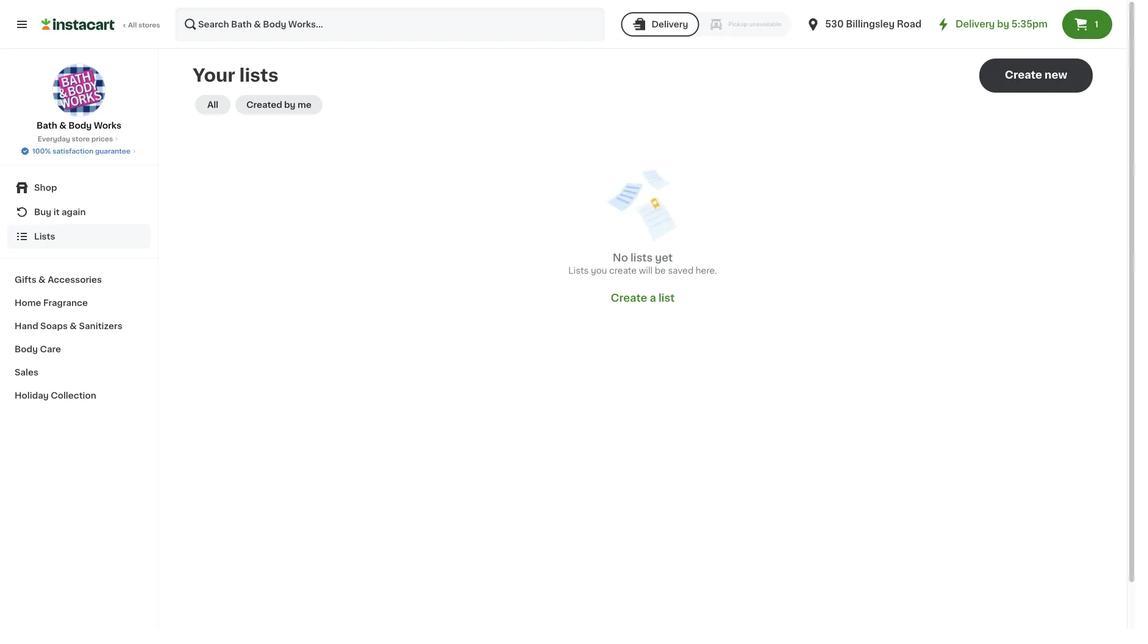 Task type: locate. For each thing, give the bounding box(es) containing it.
delivery inside delivery by 5:35pm link
[[956, 20, 996, 29]]

collection
[[51, 392, 96, 400]]

0 vertical spatial lists
[[240, 67, 279, 84]]

your lists
[[193, 67, 279, 84]]

bath & body works
[[37, 121, 121, 130]]

home fragrance link
[[7, 292, 151, 315]]

delivery by 5:35pm link
[[937, 17, 1048, 32]]

1 horizontal spatial lists
[[569, 267, 589, 275]]

soaps
[[40, 322, 68, 331]]

1 horizontal spatial all
[[207, 101, 219, 109]]

create left a
[[611, 293, 648, 304]]

again
[[62, 208, 86, 217]]

hand soaps & sanitizers
[[15, 322, 122, 331]]

lists inside no lists yet lists you create will be saved here.
[[569, 267, 589, 275]]

create
[[610, 267, 637, 275]]

1 horizontal spatial &
[[59, 121, 66, 130]]

100% satisfaction guarantee
[[32, 148, 131, 155]]

0 horizontal spatial body
[[15, 345, 38, 354]]

0 vertical spatial by
[[998, 20, 1010, 29]]

0 vertical spatial create
[[1005, 70, 1043, 80]]

0 horizontal spatial delivery
[[652, 20, 689, 29]]

accessories
[[48, 276, 102, 284]]

& right bath
[[59, 121, 66, 130]]

delivery
[[956, 20, 996, 29], [652, 20, 689, 29]]

here.
[[696, 267, 718, 275]]

delivery for delivery
[[652, 20, 689, 29]]

all down your
[[207, 101, 219, 109]]

& for bath
[[59, 121, 66, 130]]

& right soaps
[[70, 322, 77, 331]]

0 horizontal spatial lists
[[240, 67, 279, 84]]

1 horizontal spatial create
[[1005, 70, 1043, 80]]

buy
[[34, 208, 51, 217]]

me
[[298, 101, 312, 109]]

delivery by 5:35pm
[[956, 20, 1048, 29]]

530 billingsley road
[[826, 20, 922, 29]]

works
[[94, 121, 121, 130]]

by left me
[[284, 101, 296, 109]]

lists
[[34, 232, 55, 241], [569, 267, 589, 275]]

shop link
[[7, 176, 151, 200]]

home
[[15, 299, 41, 308]]

holiday
[[15, 392, 49, 400]]

0 horizontal spatial create
[[611, 293, 648, 304]]

body down hand
[[15, 345, 38, 354]]

create new
[[1005, 70, 1068, 80]]

all for all
[[207, 101, 219, 109]]

1 vertical spatial &
[[39, 276, 46, 284]]

saved
[[668, 267, 694, 275]]

lists inside no lists yet lists you create will be saved here.
[[631, 253, 653, 263]]

lists for no
[[631, 253, 653, 263]]

holiday collection link
[[7, 384, 151, 408]]

gifts
[[15, 276, 36, 284]]

1 vertical spatial lists
[[631, 253, 653, 263]]

all inside button
[[207, 101, 219, 109]]

fragrance
[[43, 299, 88, 308]]

body
[[69, 121, 92, 130], [15, 345, 38, 354]]

delivery for delivery by 5:35pm
[[956, 20, 996, 29]]

lists left 'you'
[[569, 267, 589, 275]]

by
[[998, 20, 1010, 29], [284, 101, 296, 109]]

bath & body works link
[[37, 63, 121, 132]]

create a list link
[[611, 292, 675, 305]]

gifts & accessories
[[15, 276, 102, 284]]

all left the stores
[[128, 22, 137, 28]]

all stores link
[[41, 7, 161, 41]]

1 vertical spatial body
[[15, 345, 38, 354]]

service type group
[[621, 12, 792, 37]]

100%
[[32, 148, 51, 155]]

1 vertical spatial all
[[207, 101, 219, 109]]

created by me button
[[236, 95, 323, 115]]

create
[[1005, 70, 1043, 80], [611, 293, 648, 304]]

lists
[[240, 67, 279, 84], [631, 253, 653, 263]]

0 horizontal spatial by
[[284, 101, 296, 109]]

0 vertical spatial &
[[59, 121, 66, 130]]

sales link
[[7, 361, 151, 384]]

by inside button
[[284, 101, 296, 109]]

530 billingsley road button
[[806, 7, 922, 41]]

0 vertical spatial all
[[128, 22, 137, 28]]

create a list
[[611, 293, 675, 304]]

1 horizontal spatial delivery
[[956, 20, 996, 29]]

0 horizontal spatial all
[[128, 22, 137, 28]]

1 vertical spatial create
[[611, 293, 648, 304]]

yet
[[656, 253, 673, 263]]

create left new in the top right of the page
[[1005, 70, 1043, 80]]

lists down buy
[[34, 232, 55, 241]]

2 horizontal spatial &
[[70, 322, 77, 331]]

1
[[1096, 20, 1099, 29]]

satisfaction
[[53, 148, 94, 155]]

1 horizontal spatial lists
[[631, 253, 653, 263]]

1 horizontal spatial body
[[69, 121, 92, 130]]

hand soaps & sanitizers link
[[7, 315, 151, 338]]

1 horizontal spatial by
[[998, 20, 1010, 29]]

created by me
[[247, 101, 312, 109]]

create inside button
[[1005, 70, 1043, 80]]

a
[[650, 293, 656, 304]]

1 vertical spatial lists
[[569, 267, 589, 275]]

& right gifts
[[39, 276, 46, 284]]

&
[[59, 121, 66, 130], [39, 276, 46, 284], [70, 322, 77, 331]]

instacart logo image
[[41, 17, 115, 32]]

0 vertical spatial lists
[[34, 232, 55, 241]]

bath & body works logo image
[[52, 63, 106, 117]]

created
[[247, 101, 282, 109]]

lists up created
[[240, 67, 279, 84]]

body up store at the left of page
[[69, 121, 92, 130]]

be
[[655, 267, 666, 275]]

0 horizontal spatial &
[[39, 276, 46, 284]]

by left 5:35pm
[[998, 20, 1010, 29]]

1 vertical spatial by
[[284, 101, 296, 109]]

body care link
[[7, 338, 151, 361]]

buy it again link
[[7, 200, 151, 225]]

road
[[897, 20, 922, 29]]

all for all stores
[[128, 22, 137, 28]]

no lists yet lists you create will be saved here.
[[569, 253, 718, 275]]

all
[[128, 22, 137, 28], [207, 101, 219, 109]]

lists up will
[[631, 253, 653, 263]]

store
[[72, 136, 90, 142]]

None search field
[[175, 7, 606, 41]]

shop
[[34, 184, 57, 192]]

buy it again
[[34, 208, 86, 217]]

delivery button
[[621, 12, 700, 37]]

everyday
[[38, 136, 70, 142]]

delivery inside delivery button
[[652, 20, 689, 29]]

guarantee
[[95, 148, 131, 155]]

bath
[[37, 121, 57, 130]]



Task type: describe. For each thing, give the bounding box(es) containing it.
0 vertical spatial body
[[69, 121, 92, 130]]

new
[[1045, 70, 1068, 80]]

stores
[[138, 22, 160, 28]]

Search field
[[176, 9, 604, 40]]

by for created
[[284, 101, 296, 109]]

list
[[659, 293, 675, 304]]

lists link
[[7, 225, 151, 249]]

530
[[826, 20, 844, 29]]

hand
[[15, 322, 38, 331]]

lists for your
[[240, 67, 279, 84]]

no
[[613, 253, 628, 263]]

5:35pm
[[1012, 20, 1048, 29]]

all stores
[[128, 22, 160, 28]]

& for gifts
[[39, 276, 46, 284]]

body care
[[15, 345, 61, 354]]

all button
[[195, 95, 231, 115]]

care
[[40, 345, 61, 354]]

create new button
[[980, 59, 1094, 93]]

sales
[[15, 369, 38, 377]]

your
[[193, 67, 235, 84]]

you
[[591, 267, 607, 275]]

it
[[54, 208, 60, 217]]

everyday store prices link
[[38, 134, 120, 144]]

create for create new
[[1005, 70, 1043, 80]]

everyday store prices
[[38, 136, 113, 142]]

2 vertical spatial &
[[70, 322, 77, 331]]

gifts & accessories link
[[7, 268, 151, 292]]

sanitizers
[[79, 322, 122, 331]]

holiday collection
[[15, 392, 96, 400]]

home fragrance
[[15, 299, 88, 308]]

will
[[639, 267, 653, 275]]

create for create a list
[[611, 293, 648, 304]]

0 horizontal spatial lists
[[34, 232, 55, 241]]

1 button
[[1063, 10, 1113, 39]]

100% satisfaction guarantee button
[[20, 144, 138, 156]]

prices
[[91, 136, 113, 142]]

billingsley
[[846, 20, 895, 29]]

by for delivery
[[998, 20, 1010, 29]]



Task type: vqa. For each thing, say whether or not it's contained in the screenshot.
the rightmost 'by'
yes



